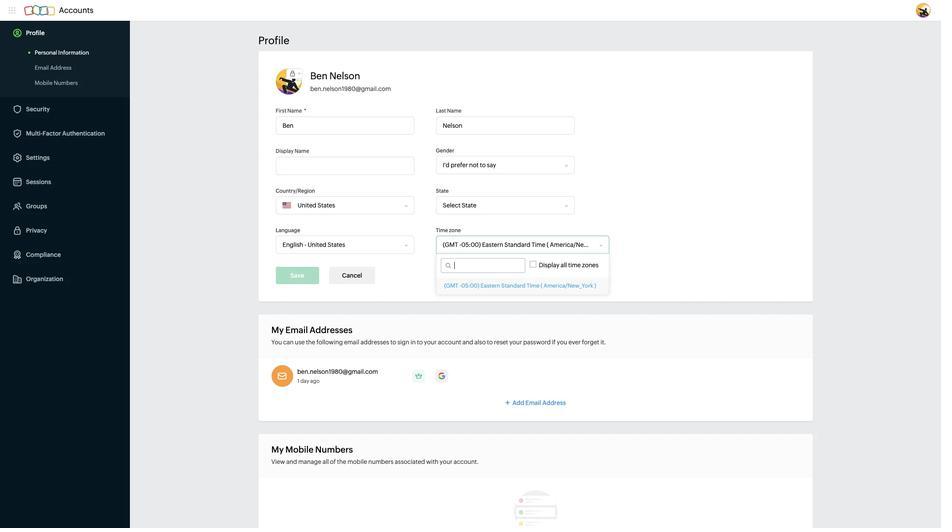 Task type: vqa. For each thing, say whether or not it's contained in the screenshot.
THE
yes



Task type: locate. For each thing, give the bounding box(es) containing it.
the
[[306, 339, 315, 346], [337, 458, 346, 465]]

view
[[271, 458, 285, 465]]

reset
[[494, 339, 508, 346]]

profile up mprivacy 'image'
[[258, 35, 290, 46]]

personal
[[35, 49, 57, 56]]

ben
[[310, 71, 328, 81]]

1 horizontal spatial profile
[[258, 35, 290, 46]]

your
[[424, 339, 437, 346], [510, 339, 522, 346], [440, 458, 453, 465]]

all
[[561, 262, 567, 269], [323, 458, 329, 465]]

mobile down the email address
[[35, 80, 53, 86]]

1 vertical spatial all
[[323, 458, 329, 465]]

1 horizontal spatial display
[[539, 262, 560, 269]]

email inside my email addresses you can use the following email addresses to sign in to your account and also to reset your password if you ever forget it.
[[286, 325, 308, 335]]

1 vertical spatial and
[[286, 458, 297, 465]]

profile up personal
[[26, 29, 45, 36]]

1 horizontal spatial time
[[527, 283, 540, 289]]

1 vertical spatial mobile
[[286, 445, 314, 455]]

state
[[436, 188, 449, 194]]

address
[[50, 65, 72, 71], [543, 400, 566, 406]]

0 vertical spatial numbers
[[54, 80, 78, 86]]

0 vertical spatial display
[[276, 148, 294, 154]]

my up view
[[271, 445, 284, 455]]

None text field
[[276, 117, 414, 135], [276, 157, 414, 175], [276, 117, 414, 135], [276, 157, 414, 175]]

america/new_york
[[544, 283, 594, 289]]

and inside 'my mobile numbers view and manage all of the mobile numbers associated with your account.'
[[286, 458, 297, 465]]

name left the *
[[288, 108, 302, 114]]

1
[[297, 378, 300, 384]]

primary image
[[412, 370, 425, 383]]

ben.nelson1980@gmail.com 1 day ago
[[297, 368, 378, 384]]

all left time
[[561, 262, 567, 269]]

addresses
[[361, 339, 389, 346]]

time zone
[[436, 227, 461, 234]]

0 horizontal spatial email
[[35, 65, 49, 71]]

0 horizontal spatial to
[[391, 339, 396, 346]]

1 horizontal spatial all
[[561, 262, 567, 269]]

numbers
[[54, 80, 78, 86], [315, 445, 353, 455]]

to right in
[[417, 339, 423, 346]]

0 vertical spatial the
[[306, 339, 315, 346]]

1 horizontal spatial numbers
[[315, 445, 353, 455]]

1 horizontal spatial the
[[337, 458, 346, 465]]

0 horizontal spatial time
[[436, 227, 448, 234]]

and left also
[[463, 339, 473, 346]]

to left the sign
[[391, 339, 396, 346]]

ben.nelson1980@gmail.com
[[310, 85, 391, 92], [297, 368, 378, 375]]

2 vertical spatial email
[[526, 400, 542, 406]]

1 vertical spatial display
[[539, 262, 560, 269]]

email down personal
[[35, 65, 49, 71]]

0 vertical spatial ben.nelson1980@gmail.com
[[310, 85, 391, 92]]

ben nelson ben.nelson1980@gmail.com
[[310, 71, 391, 92]]

your inside 'my mobile numbers view and manage all of the mobile numbers associated with your account.'
[[440, 458, 453, 465]]

1 horizontal spatial and
[[463, 339, 473, 346]]

day
[[301, 378, 309, 384]]

name up country/region
[[295, 148, 309, 154]]

-
[[460, 283, 462, 289]]

the right use
[[306, 339, 315, 346]]

display down first
[[276, 148, 294, 154]]

your right reset
[[510, 339, 522, 346]]

information
[[58, 49, 89, 56]]

1 vertical spatial my
[[271, 445, 284, 455]]

0 vertical spatial time
[[436, 227, 448, 234]]

to
[[391, 339, 396, 346], [417, 339, 423, 346], [487, 339, 493, 346]]

time left (
[[527, 283, 540, 289]]

in
[[411, 339, 416, 346]]

the right of
[[337, 458, 346, 465]]

name right last
[[447, 108, 462, 114]]

ben.nelson1980@gmail.com down nelson
[[310, 85, 391, 92]]

display
[[276, 148, 294, 154], [539, 262, 560, 269]]

2 horizontal spatial email
[[526, 400, 542, 406]]

display up (
[[539, 262, 560, 269]]

time
[[436, 227, 448, 234], [527, 283, 540, 289]]

2 horizontal spatial your
[[510, 339, 522, 346]]

0 vertical spatial and
[[463, 339, 473, 346]]

privacy
[[26, 227, 47, 234]]

numbers
[[369, 458, 394, 465]]

display for display all time zones
[[539, 262, 560, 269]]

my email addresses you can use the following email addresses to sign in to your account and also to reset your password if you ever forget it.
[[271, 325, 606, 346]]

sign
[[398, 339, 410, 346]]

address down personal information
[[50, 65, 72, 71]]

can
[[283, 339, 294, 346]]

0 horizontal spatial address
[[50, 65, 72, 71]]

your right in
[[424, 339, 437, 346]]

email up use
[[286, 325, 308, 335]]

your right with
[[440, 458, 453, 465]]

factor
[[43, 130, 61, 137]]

email right the add
[[526, 400, 542, 406]]

you
[[557, 339, 568, 346]]

1 vertical spatial numbers
[[315, 445, 353, 455]]

numbers up of
[[315, 445, 353, 455]]

time left zone
[[436, 227, 448, 234]]

name
[[288, 108, 302, 114], [447, 108, 462, 114], [295, 148, 309, 154]]

of
[[330, 458, 336, 465]]

save button
[[276, 267, 319, 284]]

my inside 'my mobile numbers view and manage all of the mobile numbers associated with your account.'
[[271, 445, 284, 455]]

2 horizontal spatial to
[[487, 339, 493, 346]]

and
[[463, 339, 473, 346], [286, 458, 297, 465]]

0 horizontal spatial display
[[276, 148, 294, 154]]

1 horizontal spatial mobile
[[286, 445, 314, 455]]

0 vertical spatial email
[[35, 65, 49, 71]]

email for add
[[526, 400, 542, 406]]

0 horizontal spatial profile
[[26, 29, 45, 36]]

1 vertical spatial time
[[527, 283, 540, 289]]

first
[[276, 108, 287, 114]]

email
[[35, 65, 49, 71], [286, 325, 308, 335], [526, 400, 542, 406]]

0 vertical spatial mobile
[[35, 80, 53, 86]]

profile
[[26, 29, 45, 36], [258, 35, 290, 46]]

(gmt -05:00) eastern standard time ( america/new_york )
[[444, 283, 597, 289]]

1 vertical spatial address
[[543, 400, 566, 406]]

use
[[295, 339, 305, 346]]

0 horizontal spatial and
[[286, 458, 297, 465]]

security
[[26, 106, 50, 113]]

2 my from the top
[[271, 445, 284, 455]]

None field
[[437, 156, 565, 174], [291, 197, 401, 214], [437, 197, 565, 214], [276, 236, 405, 253], [437, 236, 600, 253], [437, 156, 565, 174], [291, 197, 401, 214], [437, 197, 565, 214], [276, 236, 405, 253], [437, 236, 600, 253]]

name for last
[[447, 108, 462, 114]]

the inside my email addresses you can use the following email addresses to sign in to your account and also to reset your password if you ever forget it.
[[306, 339, 315, 346]]

my inside my email addresses you can use the following email addresses to sign in to your account and also to reset your password if you ever forget it.
[[271, 325, 284, 335]]

last name
[[436, 108, 462, 114]]

zones
[[582, 262, 599, 269]]

0 horizontal spatial mobile
[[35, 80, 53, 86]]

mobile up manage
[[286, 445, 314, 455]]

1 horizontal spatial email
[[286, 325, 308, 335]]

also
[[475, 339, 486, 346]]

1 vertical spatial the
[[337, 458, 346, 465]]

all left of
[[323, 458, 329, 465]]

cancel button
[[329, 267, 375, 284]]

None text field
[[436, 117, 575, 135]]

0 horizontal spatial the
[[306, 339, 315, 346]]

email address
[[35, 65, 72, 71]]

to right also
[[487, 339, 493, 346]]

ben.nelson1980@gmail.com up ago
[[297, 368, 378, 375]]

1 to from the left
[[391, 339, 396, 346]]

mobile
[[35, 80, 53, 86], [286, 445, 314, 455]]

1 my from the top
[[271, 325, 284, 335]]

display for display name
[[276, 148, 294, 154]]

and right view
[[286, 458, 297, 465]]

0 horizontal spatial all
[[323, 458, 329, 465]]

1 vertical spatial email
[[286, 325, 308, 335]]

numbers inside 'my mobile numbers view and manage all of the mobile numbers associated with your account.'
[[315, 445, 353, 455]]

save
[[291, 272, 304, 279]]

1 horizontal spatial to
[[417, 339, 423, 346]]

numbers down the email address
[[54, 80, 78, 86]]

my
[[271, 325, 284, 335], [271, 445, 284, 455]]

authentication
[[62, 130, 105, 137]]

0 vertical spatial my
[[271, 325, 284, 335]]

1 horizontal spatial address
[[543, 400, 566, 406]]

address right the add
[[543, 400, 566, 406]]

1 horizontal spatial your
[[440, 458, 453, 465]]

my up you
[[271, 325, 284, 335]]



Task type: describe. For each thing, give the bounding box(es) containing it.
accounts
[[59, 6, 94, 15]]

sessions
[[26, 179, 51, 185]]

with
[[426, 458, 439, 465]]

display name
[[276, 148, 309, 154]]

add email address
[[513, 400, 566, 406]]

05:00)
[[462, 283, 480, 289]]

(gmt
[[444, 283, 459, 289]]

all inside 'my mobile numbers view and manage all of the mobile numbers associated with your account.'
[[323, 458, 329, 465]]

account
[[438, 339, 461, 346]]

add
[[513, 400, 525, 406]]

addresses
[[310, 325, 353, 335]]

name for first
[[288, 108, 302, 114]]

my for my mobile numbers
[[271, 445, 284, 455]]

standard
[[502, 283, 526, 289]]

account.
[[454, 458, 479, 465]]

mobile
[[348, 458, 367, 465]]

gender
[[436, 148, 455, 154]]

ago
[[310, 378, 320, 384]]

manage
[[298, 458, 321, 465]]

following
[[317, 339, 343, 346]]

my mobile numbers view and manage all of the mobile numbers associated with your account.
[[271, 445, 479, 465]]

0 horizontal spatial your
[[424, 339, 437, 346]]

zone
[[449, 227, 461, 234]]

ever
[[569, 339, 581, 346]]

my for my email addresses
[[271, 325, 284, 335]]

forget
[[582, 339, 600, 346]]

0 horizontal spatial numbers
[[54, 80, 78, 86]]

3 to from the left
[[487, 339, 493, 346]]

the inside 'my mobile numbers view and manage all of the mobile numbers associated with your account.'
[[337, 458, 346, 465]]

time
[[569, 262, 581, 269]]

groups
[[26, 203, 47, 210]]

country/region
[[276, 188, 315, 194]]

mprivacy image
[[287, 69, 299, 78]]

nelson
[[330, 71, 360, 81]]

)
[[595, 283, 597, 289]]

compliance
[[26, 251, 61, 258]]

you
[[271, 339, 282, 346]]

organization
[[26, 276, 63, 283]]

1 vertical spatial ben.nelson1980@gmail.com
[[297, 368, 378, 375]]

last
[[436, 108, 446, 114]]

password
[[524, 339, 551, 346]]

mobile inside 'my mobile numbers view and manage all of the mobile numbers associated with your account.'
[[286, 445, 314, 455]]

name for display
[[295, 148, 309, 154]]

display all time zones
[[539, 262, 599, 269]]

0 vertical spatial all
[[561, 262, 567, 269]]

Search... field
[[451, 259, 525, 273]]

multi-
[[26, 130, 43, 137]]

and inside my email addresses you can use the following email addresses to sign in to your account and also to reset your password if you ever forget it.
[[463, 339, 473, 346]]

it.
[[601, 339, 606, 346]]

language
[[276, 227, 300, 234]]

email
[[344, 339, 360, 346]]

associated
[[395, 458, 425, 465]]

eastern
[[481, 283, 500, 289]]

if
[[552, 339, 556, 346]]

(
[[541, 283, 543, 289]]

0 vertical spatial address
[[50, 65, 72, 71]]

multi-factor authentication
[[26, 130, 105, 137]]

cancel
[[342, 272, 362, 279]]

2 to from the left
[[417, 339, 423, 346]]

personal information
[[35, 49, 89, 56]]

settings
[[26, 154, 50, 161]]

email for my
[[286, 325, 308, 335]]

*
[[304, 108, 306, 114]]

mobile numbers
[[35, 80, 78, 86]]

first name *
[[276, 108, 306, 114]]



